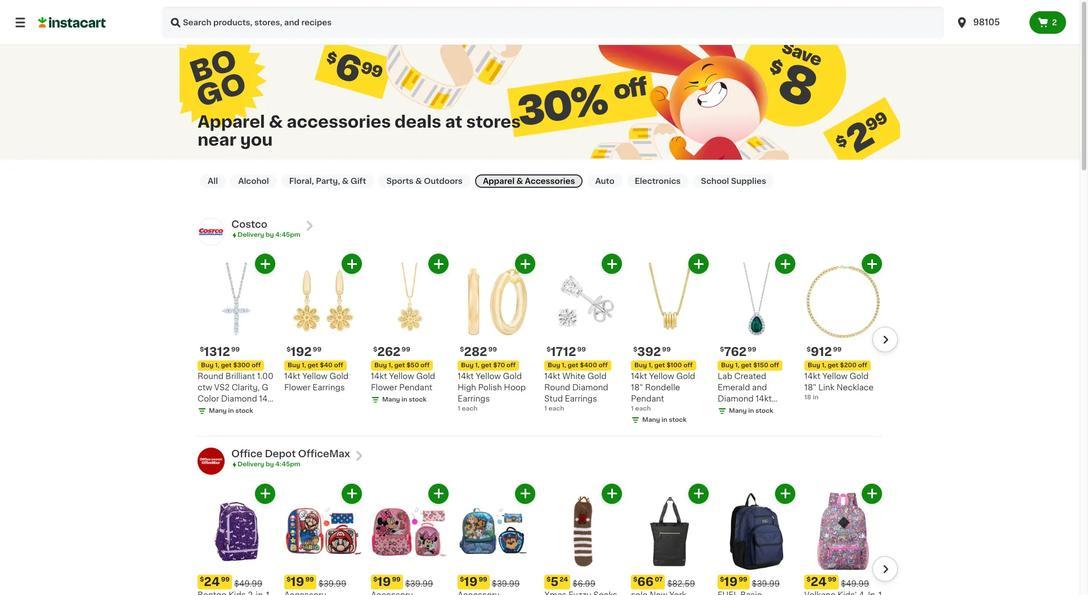 Task type: locate. For each thing, give the bounding box(es) containing it.
6 buy from the left
[[635, 363, 647, 369]]

buy down 282
[[461, 363, 474, 369]]

$ 66 07 $82.59
[[634, 577, 695, 588]]

1 $39.99 from the left
[[319, 580, 347, 588]]

2 horizontal spatial each
[[635, 406, 651, 412]]

buy down 1712
[[548, 363, 560, 369]]

party,
[[316, 177, 340, 185]]

&
[[269, 114, 283, 130], [342, 177, 349, 185], [416, 177, 422, 185], [517, 177, 523, 185]]

link
[[819, 384, 835, 392]]

8 get from the left
[[828, 363, 839, 369]]

1 by from the top
[[266, 232, 274, 238]]

outdoors
[[424, 177, 463, 185]]

1 18" from the left
[[631, 384, 643, 392]]

14kt down buy 1, get $50 off
[[371, 373, 387, 381]]

2 18" from the left
[[805, 384, 817, 392]]

apparel up near
[[198, 114, 265, 130]]

delivery for 1312
[[238, 232, 264, 238]]

created
[[735, 373, 767, 381]]

$ inside $ 282 99
[[460, 347, 464, 353]]

3 $39.99 from the left
[[492, 580, 520, 588]]

1 $24.99 original price: $49.99 element from the left
[[198, 575, 275, 590]]

gold for 14kt yellow gold flower earrings
[[330, 373, 349, 381]]

off right $150
[[770, 363, 779, 369]]

2 $ 19 99 from the left
[[373, 577, 401, 588]]

1 inside 14kt white gold round diamond stud earrings 1 each
[[545, 406, 547, 412]]

stock
[[409, 397, 427, 403], [236, 408, 253, 415], [756, 408, 774, 415], [669, 417, 687, 424]]

1, down $ 392 99
[[649, 363, 653, 369]]

sports & outdoors
[[387, 177, 463, 185]]

many for 1312
[[209, 408, 227, 415]]

18" inside 14kt yellow gold 18" rondelle pendant 1 each
[[631, 384, 643, 392]]

yellow inside 14kt yellow gold 18" link necklace 18 in
[[823, 373, 848, 381]]

off right $40 on the bottom left
[[334, 363, 343, 369]]

buy down 912
[[808, 363, 821, 369]]

get left $40 on the bottom left
[[308, 363, 318, 369]]

3 each from the left
[[635, 406, 651, 412]]

14kt down and
[[756, 396, 772, 403]]

stock for 762
[[756, 408, 774, 415]]

and
[[752, 384, 767, 392]]

0 vertical spatial apparel
[[198, 114, 265, 130]]

each down rondelle on the right bottom of the page
[[635, 406, 651, 412]]

0 vertical spatial delivery
[[238, 232, 264, 238]]

$39.99 for 1st $19.99 original price: $39.99 element from the right
[[752, 580, 780, 588]]

gold
[[330, 373, 349, 381], [416, 373, 435, 381], [503, 373, 522, 381], [588, 373, 607, 381], [677, 373, 696, 381], [850, 373, 869, 381], [223, 407, 242, 415], [743, 407, 762, 415]]

1, for 262
[[389, 363, 393, 369]]

product group containing 262
[[371, 254, 449, 405]]

buy down 1312
[[201, 363, 214, 369]]

99 inside $ 282 99
[[489, 347, 497, 353]]

yellow
[[303, 373, 328, 381], [389, 373, 414, 381], [476, 373, 501, 381], [649, 373, 675, 381], [823, 373, 848, 381]]

1 horizontal spatial each
[[549, 406, 564, 412]]

diamond
[[573, 384, 609, 392], [221, 396, 257, 403], [718, 396, 754, 403]]

get left $200
[[828, 363, 839, 369]]

apparel & accessories deals at stores near you main content
[[0, 0, 1080, 596]]

$50
[[407, 363, 419, 369]]

0 horizontal spatial 1
[[458, 406, 460, 412]]

7 off from the left
[[770, 363, 779, 369]]

off for 912
[[859, 363, 868, 369]]

1 98105 button from the left
[[949, 7, 1030, 38]]

many in stock down 14kt yellow gold flower pendant on the bottom left of page
[[382, 397, 427, 403]]

stock down and
[[756, 408, 774, 415]]

1 horizontal spatial 1
[[545, 406, 547, 412]]

2 $ 24 99 from the left
[[807, 577, 837, 588]]

gold inside 14kt yellow gold high polish hoop earrings 1 each
[[503, 373, 522, 381]]

off right $400 on the bottom right of page
[[599, 363, 608, 369]]

4:45pm
[[275, 232, 301, 238], [275, 462, 301, 468]]

gold inside 14kt yellow gold flower pendant
[[416, 373, 435, 381]]

2 4:45pm from the top
[[275, 462, 301, 468]]

14kt up stud
[[545, 373, 561, 381]]

hoop
[[504, 384, 526, 392]]

round up the ctw
[[198, 373, 224, 381]]

gold inside 14kt yellow gold 18" link necklace 18 in
[[850, 373, 869, 381]]

yellow inside 14kt yellow gold high polish hoop earrings 1 each
[[476, 373, 501, 381]]

99 inside $ 762 99
[[748, 347, 757, 353]]

apparel inside apparel & accessories deals at stores near you
[[198, 114, 265, 130]]

product group containing 1312
[[198, 254, 275, 426]]

$ 1712 99
[[547, 347, 586, 358]]

stud
[[545, 396, 563, 403]]

99 inside $ 392 99
[[662, 347, 671, 353]]

stock down 14kt yellow gold 18" rondelle pendant 1 each
[[669, 417, 687, 424]]

$ 762 99
[[720, 347, 757, 358]]

school
[[701, 177, 729, 185]]

& up you
[[269, 114, 283, 130]]

delivery down office
[[238, 462, 264, 468]]

0 horizontal spatial 18"
[[631, 384, 643, 392]]

14kt up link
[[805, 373, 821, 381]]

earrings right stud
[[565, 396, 597, 403]]

diamond inside round brilliant 1.00 ctw vs2 clarity, g color diamond 14kt white gold cross pendant
[[221, 396, 257, 403]]

flower down buy 1, get $50 off
[[371, 384, 397, 392]]

5 1, from the left
[[562, 363, 566, 369]]

2 delivery by 4:45pm from the top
[[238, 462, 301, 468]]

white down color
[[198, 407, 221, 415]]

in down and
[[749, 408, 754, 415]]

2 $19.99 original price: $39.99 element from the left
[[371, 575, 449, 590]]

7 buy from the left
[[721, 363, 734, 369]]

3 19 from the left
[[464, 577, 478, 588]]

earrings down high
[[458, 396, 490, 403]]

apparel
[[198, 114, 265, 130], [483, 177, 515, 185]]

1 $49.99 from the left
[[234, 580, 262, 588]]

yellow for earrings
[[303, 373, 328, 381]]

pendant down color
[[198, 418, 231, 426]]

1 19 from the left
[[291, 577, 304, 588]]

6 get from the left
[[655, 363, 665, 369]]

by down costco
[[266, 232, 274, 238]]

1 yellow from the left
[[303, 373, 328, 381]]

buy for 762
[[721, 363, 734, 369]]

0 horizontal spatial each
[[462, 406, 478, 412]]

product group containing 1712
[[545, 254, 622, 414]]

delivery by 4:45pm down costco
[[238, 232, 301, 238]]

3 1 from the left
[[631, 406, 634, 412]]

by down depot
[[266, 462, 274, 468]]

2 $39.99 from the left
[[405, 580, 433, 588]]

buy for 1312
[[201, 363, 214, 369]]

1, for 392
[[649, 363, 653, 369]]

yellow down buy 1, get $50 off
[[389, 373, 414, 381]]

apparel inside apparel & accessories link
[[483, 177, 515, 185]]

yellow down buy 1, get $70 off
[[476, 373, 501, 381]]

1, down the $ 262 99
[[389, 363, 393, 369]]

1, down $ 282 99
[[475, 363, 480, 369]]

$
[[200, 347, 204, 353], [287, 347, 291, 353], [373, 347, 377, 353], [460, 347, 464, 353], [547, 347, 551, 353], [634, 347, 638, 353], [720, 347, 724, 353], [807, 347, 811, 353], [200, 577, 204, 583], [287, 577, 291, 583], [373, 577, 377, 583], [460, 577, 464, 583], [547, 577, 551, 583], [634, 577, 638, 583], [720, 577, 724, 583], [807, 577, 811, 583]]

add image
[[345, 257, 359, 271], [518, 257, 532, 271], [779, 257, 793, 271], [345, 487, 359, 501], [432, 487, 446, 501], [605, 487, 619, 501]]

many
[[382, 397, 400, 403], [209, 408, 227, 415], [729, 408, 747, 415], [643, 417, 660, 424]]

3 off from the left
[[421, 363, 430, 369]]

$ 1312 99
[[200, 347, 240, 358]]

buy for 192
[[288, 363, 300, 369]]

1 horizontal spatial apparel
[[483, 177, 515, 185]]

98105 button
[[949, 7, 1030, 38], [956, 7, 1023, 38]]

0 horizontal spatial diamond
[[221, 396, 257, 403]]

1 for 1712
[[545, 406, 547, 412]]

1 vertical spatial 4:45pm
[[275, 462, 301, 468]]

1 get from the left
[[221, 363, 232, 369]]

$400
[[580, 363, 597, 369]]

1 inside 14kt yellow gold high polish hoop earrings 1 each
[[458, 406, 460, 412]]

buy for 392
[[635, 363, 647, 369]]

2 yellow from the left
[[389, 373, 414, 381]]

pendant down $50
[[399, 384, 433, 392]]

0 horizontal spatial $49.99
[[234, 580, 262, 588]]

0 vertical spatial delivery by 4:45pm
[[238, 232, 301, 238]]

2 horizontal spatial white
[[718, 407, 741, 415]]

$ inside the $ 262 99
[[373, 347, 377, 353]]

4 $39.99 from the left
[[752, 580, 780, 588]]

$24.99 original price: $49.99 element
[[198, 575, 275, 590], [805, 575, 882, 590]]

$ 262 99
[[373, 347, 410, 358]]

office
[[231, 450, 263, 459]]

1 each from the left
[[462, 406, 478, 412]]

stock down clarity,
[[236, 408, 253, 415]]

1, down the $ 192 99
[[302, 363, 306, 369]]

99 inside $ 1712 99
[[577, 347, 586, 353]]

2 horizontal spatial diamond
[[718, 396, 754, 403]]

yellow down buy 1, get $200 off
[[823, 373, 848, 381]]

diamond inside lab created emerald and diamond 14kt white gold pendant
[[718, 396, 754, 403]]

white down emerald
[[718, 407, 741, 415]]

1 vertical spatial delivery
[[238, 462, 264, 468]]

delivery down costco
[[238, 232, 264, 238]]

1, for 1712
[[562, 363, 566, 369]]

g
[[262, 384, 269, 392]]

diamond down emerald
[[718, 396, 754, 403]]

gold inside 14kt white gold round diamond stud earrings 1 each
[[588, 373, 607, 381]]

product group containing 5
[[545, 484, 622, 596]]

14kt inside round brilliant 1.00 ctw vs2 clarity, g color diamond 14kt white gold cross pendant
[[259, 396, 275, 403]]

4 get from the left
[[481, 363, 492, 369]]

2 off from the left
[[334, 363, 343, 369]]

1, down 1712
[[562, 363, 566, 369]]

off right $50
[[421, 363, 430, 369]]

6 1, from the left
[[649, 363, 653, 369]]

1, for 192
[[302, 363, 306, 369]]

1, down 1312
[[215, 363, 220, 369]]

yellow for polish
[[476, 373, 501, 381]]

high
[[458, 384, 476, 392]]

many in stock down vs2
[[209, 408, 253, 415]]

$ inside $ 19 99 $39.99
[[460, 577, 464, 583]]

6 off from the left
[[684, 363, 693, 369]]

98105
[[974, 18, 1000, 26]]

buy 1, get $300 off
[[201, 363, 261, 369]]

many in stock
[[382, 397, 427, 403], [209, 408, 253, 415], [729, 408, 774, 415], [643, 417, 687, 424]]

off up 1.00
[[252, 363, 261, 369]]

1 vertical spatial by
[[266, 462, 274, 468]]

gold down $50
[[416, 373, 435, 381]]

gold inside lab created emerald and diamond 14kt white gold pendant
[[743, 407, 762, 415]]

0 horizontal spatial $24.99 original price: $49.99 element
[[198, 575, 275, 590]]

0 vertical spatial round
[[198, 373, 224, 381]]

white inside 14kt white gold round diamond stud earrings 1 each
[[563, 373, 586, 381]]

5
[[551, 577, 559, 588]]

floral, party, & gift link
[[281, 175, 374, 188]]

white
[[563, 373, 586, 381], [198, 407, 221, 415], [718, 407, 741, 415]]

get for 762
[[741, 363, 752, 369]]

each inside 14kt yellow gold high polish hoop earrings 1 each
[[462, 406, 478, 412]]

yellow down buy 1, get $100 off
[[649, 373, 675, 381]]

1 1, from the left
[[215, 363, 220, 369]]

1 vertical spatial round
[[545, 384, 571, 392]]

buy down 192
[[288, 363, 300, 369]]

2 get from the left
[[308, 363, 318, 369]]

1 horizontal spatial round
[[545, 384, 571, 392]]

1 horizontal spatial 18"
[[805, 384, 817, 392]]

auto link
[[588, 175, 623, 188]]

pendant
[[399, 384, 433, 392], [631, 396, 664, 403], [198, 418, 231, 426], [718, 418, 751, 426]]

& right the sports in the top of the page
[[416, 177, 422, 185]]

diamond down clarity,
[[221, 396, 257, 403]]

0 horizontal spatial $ 24 99
[[200, 577, 230, 588]]

many for 262
[[382, 397, 400, 403]]

gold down $40 on the bottom left
[[330, 373, 349, 381]]

14kt inside 14kt yellow gold flower pendant
[[371, 373, 387, 381]]

pendant inside 14kt yellow gold flower pendant
[[399, 384, 433, 392]]

earrings down $40 on the bottom left
[[313, 384, 345, 392]]

1 off from the left
[[252, 363, 261, 369]]

gold inside 14kt yellow gold flower earrings
[[330, 373, 349, 381]]

brilliant
[[226, 373, 255, 381]]

1,
[[215, 363, 220, 369], [302, 363, 306, 369], [389, 363, 393, 369], [475, 363, 480, 369], [562, 363, 566, 369], [649, 363, 653, 369], [735, 363, 740, 369], [822, 363, 827, 369]]

14kt down buy 1, get $40 off
[[284, 373, 301, 381]]

gold for 14kt yellow gold 18" rondelle pendant 1 each
[[677, 373, 696, 381]]

get down $ 1712 99
[[568, 363, 579, 369]]

2 horizontal spatial $ 19 99
[[720, 577, 748, 588]]

18" inside 14kt yellow gold 18" link necklace 18 in
[[805, 384, 817, 392]]

office depot officemax image
[[198, 448, 225, 475]]

& left accessories
[[517, 177, 523, 185]]

7 get from the left
[[741, 363, 752, 369]]

earrings for 1712
[[565, 396, 597, 403]]

officemax
[[298, 450, 350, 459]]

near
[[198, 132, 236, 148]]

1 horizontal spatial diamond
[[573, 384, 609, 392]]

14kt yellow gold 18" link necklace 18 in
[[805, 373, 874, 401]]

costco image
[[198, 218, 225, 246]]

8 off from the left
[[859, 363, 868, 369]]

14kt up rondelle on the right bottom of the page
[[631, 373, 647, 381]]

round inside 14kt white gold round diamond stud earrings 1 each
[[545, 384, 571, 392]]

1 horizontal spatial $ 24 99
[[807, 577, 837, 588]]

buy down "262" on the left of page
[[374, 363, 387, 369]]

sports
[[387, 177, 414, 185]]

& inside apparel & accessories deals at stores near you
[[269, 114, 283, 130]]

$ 392 99
[[634, 347, 671, 358]]

1 vertical spatial apparel
[[483, 177, 515, 185]]

0 horizontal spatial $ 19 99
[[287, 577, 314, 588]]

1 vertical spatial delivery by 4:45pm
[[238, 462, 301, 468]]

1 delivery from the top
[[238, 232, 264, 238]]

$5.24 original price: $6.99 element
[[545, 575, 622, 590]]

round
[[198, 373, 224, 381], [545, 384, 571, 392]]

7 1, from the left
[[735, 363, 740, 369]]

0 horizontal spatial apparel
[[198, 114, 265, 130]]

0 horizontal spatial white
[[198, 407, 221, 415]]

buy for 282
[[461, 363, 474, 369]]

earrings inside 14kt yellow gold high polish hoop earrings 1 each
[[458, 396, 490, 403]]

flower for 262
[[371, 384, 397, 392]]

1, down '$ 912 99'
[[822, 363, 827, 369]]

14kt inside 14kt yellow gold flower earrings
[[284, 373, 301, 381]]

each down high
[[462, 406, 478, 412]]

gold up hoop
[[503, 373, 522, 381]]

4 1, from the left
[[475, 363, 480, 369]]

1 flower from the left
[[284, 384, 311, 392]]

gold inside 14kt yellow gold 18" rondelle pendant 1 each
[[677, 373, 696, 381]]

sports & outdoors link
[[379, 175, 471, 188]]

4:45pm down floral,
[[275, 232, 301, 238]]

in right '18'
[[813, 395, 819, 401]]

2 each from the left
[[549, 406, 564, 412]]

pendant down emerald
[[718, 418, 751, 426]]

$49.99 for 1st the $24.99 original price: $49.99 element from the right
[[841, 580, 870, 588]]

14kt up high
[[458, 373, 474, 381]]

1712
[[551, 347, 576, 358]]

gold for 14kt white gold round diamond stud earrings 1 each
[[588, 373, 607, 381]]

3 buy from the left
[[374, 363, 387, 369]]

get left $50
[[394, 363, 405, 369]]

14kt inside 14kt yellow gold 18" rondelle pendant 1 each
[[631, 373, 647, 381]]

floral,
[[289, 177, 314, 185]]

product group containing 192
[[284, 254, 362, 394]]

buy 1, get $50 off
[[374, 363, 430, 369]]

many down 14kt yellow gold 18" rondelle pendant 1 each
[[643, 417, 660, 424]]

gold up necklace on the right bottom
[[850, 373, 869, 381]]

diamond down $400 on the bottom right of page
[[573, 384, 609, 392]]

3 1, from the left
[[389, 363, 393, 369]]

product group containing 282
[[458, 254, 536, 414]]

product group containing 912
[[805, 254, 882, 403]]

pendant down rondelle on the right bottom of the page
[[631, 396, 664, 403]]

diamond inside 14kt white gold round diamond stud earrings 1 each
[[573, 384, 609, 392]]

round up stud
[[545, 384, 571, 392]]

5 yellow from the left
[[823, 373, 848, 381]]

gold for 14kt yellow gold flower pendant
[[416, 373, 435, 381]]

None search field
[[162, 7, 944, 38]]

item carousel region
[[182, 254, 898, 432], [182, 484, 898, 596]]

buy up lab
[[721, 363, 734, 369]]

yellow for pendant
[[389, 373, 414, 381]]

each
[[462, 406, 478, 412], [549, 406, 564, 412], [635, 406, 651, 412]]

2 item carousel region from the top
[[182, 484, 898, 596]]

white down buy 1, get $400 off
[[563, 373, 586, 381]]

earrings inside 14kt white gold round diamond stud earrings 1 each
[[565, 396, 597, 403]]

1, down $ 762 99
[[735, 363, 740, 369]]

99 inside $ 19 99 $39.99
[[479, 577, 488, 583]]

2 flower from the left
[[371, 384, 397, 392]]

& for apparel & accessories deals at stores near you
[[269, 114, 283, 130]]

1 horizontal spatial $24.99 original price: $49.99 element
[[805, 575, 882, 590]]

5 off from the left
[[599, 363, 608, 369]]

$150
[[754, 363, 769, 369]]

clarity,
[[232, 384, 260, 392]]

1 $ 24 99 from the left
[[200, 577, 230, 588]]

gold for 14kt yellow gold 18" link necklace 18 in
[[850, 373, 869, 381]]

off right $70
[[507, 363, 516, 369]]

99 inside $ 1312 99
[[231, 347, 240, 353]]

0 vertical spatial by
[[266, 232, 274, 238]]

& for apparel & accessories
[[517, 177, 523, 185]]

necklace
[[837, 384, 874, 392]]

lab
[[718, 373, 733, 381]]

1 buy from the left
[[201, 363, 214, 369]]

$ inside '$ 912 99'
[[807, 347, 811, 353]]

14kt inside lab created emerald and diamond 14kt white gold pendant
[[756, 396, 772, 403]]

0 vertical spatial item carousel region
[[182, 254, 898, 432]]

14kt for 14kt yellow gold flower pendant
[[371, 373, 387, 381]]

8 buy from the left
[[808, 363, 821, 369]]

yellow inside 14kt yellow gold 18" rondelle pendant 1 each
[[649, 373, 675, 381]]

get for 1312
[[221, 363, 232, 369]]

stock for 1312
[[236, 408, 253, 415]]

$19.99 original price: $39.99 element
[[284, 575, 362, 590], [371, 575, 449, 590], [458, 575, 536, 590], [718, 575, 796, 590]]

0 vertical spatial 4:45pm
[[275, 232, 301, 238]]

0 horizontal spatial earrings
[[313, 384, 345, 392]]

each for 1712
[[549, 406, 564, 412]]

$ 24 99 for second the $24.99 original price: $49.99 element from the right
[[200, 577, 230, 588]]

4:45pm down office depot officemax
[[275, 462, 301, 468]]

at
[[445, 114, 463, 130]]

off right $200
[[859, 363, 868, 369]]

18" up '18'
[[805, 384, 817, 392]]

2 delivery from the top
[[238, 462, 264, 468]]

many in stock for 1312
[[209, 408, 253, 415]]

in down 14kt yellow gold flower pendant on the bottom left of page
[[402, 397, 407, 403]]

many down color
[[209, 408, 227, 415]]

yellow inside 14kt yellow gold flower earrings
[[303, 373, 328, 381]]

item carousel region containing 24
[[182, 484, 898, 596]]

yellow down buy 1, get $40 off
[[303, 373, 328, 381]]

in left cross
[[228, 408, 234, 415]]

99 inside the $ 192 99
[[313, 347, 322, 353]]

yellow inside 14kt yellow gold flower pendant
[[389, 373, 414, 381]]

get
[[221, 363, 232, 369], [308, 363, 318, 369], [394, 363, 405, 369], [481, 363, 492, 369], [568, 363, 579, 369], [655, 363, 665, 369], [741, 363, 752, 369], [828, 363, 839, 369]]

1 horizontal spatial earrings
[[458, 396, 490, 403]]

5 get from the left
[[568, 363, 579, 369]]

each inside 14kt white gold round diamond stud earrings 1 each
[[549, 406, 564, 412]]

get up created
[[741, 363, 752, 369]]

buy 1, get $400 off
[[548, 363, 608, 369]]

$40
[[320, 363, 333, 369]]

$39.99 inside $ 19 99 $39.99
[[492, 580, 520, 588]]

14kt inside 14kt yellow gold 18" link necklace 18 in
[[805, 373, 821, 381]]

3 get from the left
[[394, 363, 405, 369]]

stock for 262
[[409, 397, 427, 403]]

many in stock down and
[[729, 408, 774, 415]]

many for 762
[[729, 408, 747, 415]]

0 horizontal spatial flower
[[284, 384, 311, 392]]

in for 262
[[402, 397, 407, 403]]

1
[[458, 406, 460, 412], [545, 406, 547, 412], [631, 406, 634, 412]]

depot
[[265, 450, 296, 459]]

flower inside 14kt yellow gold flower earrings
[[284, 384, 311, 392]]

$39.99
[[319, 580, 347, 588], [405, 580, 433, 588], [492, 580, 520, 588], [752, 580, 780, 588]]

2 buy from the left
[[288, 363, 300, 369]]

gold for 14kt yellow gold high polish hoop earrings 1 each
[[503, 373, 522, 381]]

$ inside $ 392 99
[[634, 347, 638, 353]]

1 1 from the left
[[458, 406, 460, 412]]

delivery by 4:45pm down depot
[[238, 462, 301, 468]]

& for sports & outdoors
[[416, 177, 422, 185]]

1 horizontal spatial $49.99
[[841, 580, 870, 588]]

1 4:45pm from the top
[[275, 232, 301, 238]]

$ inside $ 5 24
[[547, 577, 551, 583]]

2 horizontal spatial earrings
[[565, 396, 597, 403]]

24 inside $ 5 24
[[560, 577, 568, 583]]

1 vertical spatial item carousel region
[[182, 484, 898, 596]]

8 1, from the left
[[822, 363, 827, 369]]

4 off from the left
[[507, 363, 516, 369]]

accessories
[[287, 114, 391, 130]]

2 1, from the left
[[302, 363, 306, 369]]

1 delivery by 4:45pm from the top
[[238, 232, 301, 238]]

flower down buy 1, get $40 off
[[284, 384, 311, 392]]

2 $49.99 from the left
[[841, 580, 870, 588]]

1 horizontal spatial 24
[[560, 577, 568, 583]]

apparel left accessories
[[483, 177, 515, 185]]

1 item carousel region from the top
[[182, 254, 898, 432]]

99
[[231, 347, 240, 353], [313, 347, 322, 353], [402, 347, 410, 353], [489, 347, 497, 353], [577, 347, 586, 353], [662, 347, 671, 353], [748, 347, 757, 353], [833, 347, 842, 353], [221, 577, 230, 583], [305, 577, 314, 583], [392, 577, 401, 583], [479, 577, 488, 583], [739, 577, 748, 583], [828, 577, 837, 583]]

$ 5 24
[[547, 577, 568, 588]]

14kt down g
[[259, 396, 275, 403]]

gold down $400 on the bottom right of page
[[588, 373, 607, 381]]

gold left cross
[[223, 407, 242, 415]]

get left $70
[[481, 363, 492, 369]]

4 yellow from the left
[[649, 373, 675, 381]]

product group
[[198, 254, 275, 426], [284, 254, 362, 394], [371, 254, 449, 405], [458, 254, 536, 414], [545, 254, 622, 414], [631, 254, 709, 425], [718, 254, 796, 426], [805, 254, 882, 403], [198, 484, 275, 596], [284, 484, 362, 596], [371, 484, 449, 596], [458, 484, 536, 596], [545, 484, 622, 596], [631, 484, 709, 596], [718, 484, 796, 596], [805, 484, 882, 596]]

14kt inside 14kt white gold round diamond stud earrings 1 each
[[545, 373, 561, 381]]

buy 1, get $150 off
[[721, 363, 779, 369]]

buy
[[201, 363, 214, 369], [288, 363, 300, 369], [374, 363, 387, 369], [461, 363, 474, 369], [548, 363, 560, 369], [635, 363, 647, 369], [721, 363, 734, 369], [808, 363, 821, 369]]

item carousel region containing 1312
[[182, 254, 898, 432]]

instacart logo image
[[38, 16, 106, 29]]

add image
[[258, 257, 272, 271], [432, 257, 446, 271], [605, 257, 619, 271], [692, 257, 706, 271], [865, 257, 879, 271], [258, 487, 272, 501], [518, 487, 532, 501], [692, 487, 706, 501], [779, 487, 793, 501], [865, 487, 879, 501]]

4 buy from the left
[[461, 363, 474, 369]]

2 horizontal spatial 1
[[631, 406, 634, 412]]

off right $100
[[684, 363, 693, 369]]

earrings for 282
[[458, 396, 490, 403]]

delivery by 4:45pm for 19
[[238, 462, 301, 468]]

get for 1712
[[568, 363, 579, 369]]

$100
[[667, 363, 682, 369]]

get left $100
[[655, 363, 665, 369]]

0 horizontal spatial round
[[198, 373, 224, 381]]

5 buy from the left
[[548, 363, 560, 369]]

1 horizontal spatial $ 19 99
[[373, 577, 401, 588]]

gold down and
[[743, 407, 762, 415]]

off for 192
[[334, 363, 343, 369]]

2
[[1053, 19, 1058, 26]]

buy for 912
[[808, 363, 821, 369]]

2 1 from the left
[[545, 406, 547, 412]]

66
[[638, 577, 654, 588]]

all
[[208, 177, 218, 185]]

many down 14kt yellow gold flower pendant on the bottom left of page
[[382, 397, 400, 403]]

buy for 1712
[[548, 363, 560, 369]]

flower inside 14kt yellow gold flower pendant
[[371, 384, 397, 392]]

get down $ 1312 99
[[221, 363, 232, 369]]

2 by from the top
[[266, 462, 274, 468]]

buy down 392
[[635, 363, 647, 369]]

99 inside the $ 262 99
[[402, 347, 410, 353]]

1 horizontal spatial white
[[563, 373, 586, 381]]

3 yellow from the left
[[476, 373, 501, 381]]

2 horizontal spatial 24
[[811, 577, 827, 588]]

round brilliant 1.00 ctw vs2 clarity, g color diamond 14kt white gold cross pendant
[[198, 373, 275, 426]]

1 horizontal spatial flower
[[371, 384, 397, 392]]

14kt for 14kt white gold round diamond stud earrings 1 each
[[545, 373, 561, 381]]

round inside round brilliant 1.00 ctw vs2 clarity, g color diamond 14kt white gold cross pendant
[[198, 373, 224, 381]]

0 horizontal spatial 24
[[204, 577, 220, 588]]

14kt for 14kt yellow gold high polish hoop earrings 1 each
[[458, 373, 474, 381]]

14kt inside 14kt yellow gold high polish hoop earrings 1 each
[[458, 373, 474, 381]]



Task type: describe. For each thing, give the bounding box(es) containing it.
apparel for apparel & accessories
[[483, 177, 515, 185]]

2 98105 button from the left
[[956, 7, 1023, 38]]

in down 14kt yellow gold 18" rondelle pendant 1 each
[[662, 417, 668, 424]]

pendant inside 14kt yellow gold 18" rondelle pendant 1 each
[[631, 396, 664, 403]]

& left gift
[[342, 177, 349, 185]]

07
[[655, 577, 663, 583]]

Search field
[[162, 7, 944, 38]]

4:45pm for 19
[[275, 462, 301, 468]]

1312
[[204, 347, 230, 358]]

in for 1312
[[228, 408, 234, 415]]

apparel for apparel & accessories deals at stores near you
[[198, 114, 265, 130]]

4 19 from the left
[[724, 577, 738, 588]]

diamond for emerald
[[718, 396, 754, 403]]

1, for 762
[[735, 363, 740, 369]]

1 $ 19 99 from the left
[[287, 577, 314, 588]]

1, for 282
[[475, 363, 480, 369]]

3 $19.99 original price: $39.99 element from the left
[[458, 575, 536, 590]]

$ inside $ 1712 99
[[547, 347, 551, 353]]

buy 1, get $70 off
[[461, 363, 516, 369]]

$ 192 99
[[287, 347, 322, 358]]

flower for 192
[[284, 384, 311, 392]]

off for 262
[[421, 363, 430, 369]]

lab created emerald and diamond 14kt white gold pendant
[[718, 373, 772, 426]]

18" for rondelle
[[631, 384, 643, 392]]

18
[[805, 395, 812, 401]]

$ 19 99 $39.99
[[460, 577, 520, 588]]

192
[[291, 347, 312, 358]]

many in stock for 762
[[729, 408, 774, 415]]

2 $24.99 original price: $49.99 element from the left
[[805, 575, 882, 590]]

product group containing 762
[[718, 254, 796, 426]]

14kt for 14kt yellow gold 18" rondelle pendant 1 each
[[631, 373, 647, 381]]

office depot officemax
[[231, 450, 350, 459]]

$39.99 for 4th $19.99 original price: $39.99 element from right
[[319, 580, 347, 588]]

2 button
[[1030, 11, 1067, 34]]

262
[[377, 347, 401, 358]]

stores
[[466, 114, 521, 130]]

$ inside $ 762 99
[[720, 347, 724, 353]]

$ inside $ 1312 99
[[200, 347, 204, 353]]

$6.99
[[573, 580, 596, 588]]

floral, party, & gift
[[289, 177, 366, 185]]

gift
[[351, 177, 366, 185]]

2 19 from the left
[[377, 577, 391, 588]]

apparel & accessories link
[[475, 175, 583, 188]]

3 $ 19 99 from the left
[[720, 577, 748, 588]]

alcohol
[[238, 177, 269, 185]]

yellow for link
[[823, 373, 848, 381]]

auto
[[595, 177, 615, 185]]

18" for link
[[805, 384, 817, 392]]

$49.99 for second the $24.99 original price: $49.99 element from the right
[[234, 580, 262, 588]]

99 inside '$ 912 99'
[[833, 347, 842, 353]]

accessories
[[525, 177, 575, 185]]

$ 912 99
[[807, 347, 842, 358]]

762
[[724, 347, 747, 358]]

school supplies
[[701, 177, 767, 185]]

alcohol link
[[230, 175, 277, 188]]

vs2
[[214, 384, 230, 392]]

14kt white gold round diamond stud earrings 1 each
[[545, 373, 609, 412]]

1 $19.99 original price: $39.99 element from the left
[[284, 575, 362, 590]]

white inside round brilliant 1.00 ctw vs2 clarity, g color diamond 14kt white gold cross pendant
[[198, 407, 221, 415]]

many in stock for 262
[[382, 397, 427, 403]]

off for 1712
[[599, 363, 608, 369]]

get for 912
[[828, 363, 839, 369]]

supplies
[[731, 177, 767, 185]]

$70
[[493, 363, 505, 369]]

$ inside the $ 192 99
[[287, 347, 291, 353]]

each inside 14kt yellow gold 18" rondelle pendant 1 each
[[635, 406, 651, 412]]

gold inside round brilliant 1.00 ctw vs2 clarity, g color diamond 14kt white gold cross pendant
[[223, 407, 242, 415]]

polish
[[478, 384, 502, 392]]

14kt for 14kt yellow gold 18" link necklace 18 in
[[805, 373, 821, 381]]

1, for 1312
[[215, 363, 220, 369]]

pendant inside lab created emerald and diamond 14kt white gold pendant
[[718, 418, 751, 426]]

by for 19
[[266, 462, 274, 468]]

all link
[[200, 175, 226, 188]]

392
[[638, 347, 661, 358]]

1.00
[[257, 373, 274, 381]]

deals
[[395, 114, 441, 130]]

white inside lab created emerald and diamond 14kt white gold pendant
[[718, 407, 741, 415]]

$ 282 99
[[460, 347, 497, 358]]

buy 1, get $100 off
[[635, 363, 693, 369]]

yellow for rondelle
[[649, 373, 675, 381]]

$ inside $ 66 07 $82.59
[[634, 577, 638, 583]]

$82.59
[[668, 580, 695, 588]]

school supplies link
[[693, 175, 774, 188]]

4 $19.99 original price: $39.99 element from the left
[[718, 575, 796, 590]]

in inside 14kt yellow gold 18" link necklace 18 in
[[813, 395, 819, 401]]

buy 1, get $200 off
[[808, 363, 868, 369]]

color
[[198, 396, 219, 403]]

get for 192
[[308, 363, 318, 369]]

in for 762
[[749, 408, 754, 415]]

1 for 282
[[458, 406, 460, 412]]

costco
[[231, 220, 267, 229]]

emerald
[[718, 384, 750, 392]]

1 inside 14kt yellow gold 18" rondelle pendant 1 each
[[631, 406, 634, 412]]

14kt yellow gold flower earrings
[[284, 373, 349, 392]]

delivery by 4:45pm for 192
[[238, 232, 301, 238]]

get for 262
[[394, 363, 405, 369]]

rondelle
[[645, 384, 680, 392]]

$ 24 99 for 1st the $24.99 original price: $49.99 element from the right
[[807, 577, 837, 588]]

pendant inside round brilliant 1.00 ctw vs2 clarity, g color diamond 14kt white gold cross pendant
[[198, 418, 231, 426]]

get for 282
[[481, 363, 492, 369]]

14kt yellow gold 18" rondelle pendant 1 each
[[631, 373, 696, 412]]

by for 192
[[266, 232, 274, 238]]

get for 392
[[655, 363, 665, 369]]

earrings inside 14kt yellow gold flower earrings
[[313, 384, 345, 392]]

14kt yellow gold flower pendant
[[371, 373, 435, 392]]

cross
[[244, 407, 267, 415]]

912
[[811, 347, 832, 358]]

$200
[[840, 363, 857, 369]]

product group containing 66
[[631, 484, 709, 596]]

ctw
[[198, 384, 212, 392]]

delivery for 24
[[238, 462, 264, 468]]

product group containing 392
[[631, 254, 709, 425]]

14kt yellow gold high polish hoop earrings 1 each
[[458, 373, 526, 412]]

many in stock down 14kt yellow gold 18" rondelle pendant 1 each
[[643, 417, 687, 424]]

4:45pm for 192
[[275, 232, 301, 238]]

$66.07 original price: $82.59 element
[[631, 575, 709, 590]]

$39.99 for 2nd $19.99 original price: $39.99 element from the left
[[405, 580, 433, 588]]

off for 282
[[507, 363, 516, 369]]

apparel & accessories
[[483, 177, 575, 185]]

14kt for 14kt yellow gold flower earrings
[[284, 373, 301, 381]]

buy for 262
[[374, 363, 387, 369]]

item carousel region for costco
[[182, 254, 898, 432]]

$300
[[233, 363, 250, 369]]

off for 392
[[684, 363, 693, 369]]

each for 282
[[462, 406, 478, 412]]

282
[[464, 347, 487, 358]]

diamond for gold
[[573, 384, 609, 392]]

apparel & accessories deals at stores near you
[[198, 114, 521, 148]]

off for 762
[[770, 363, 779, 369]]

1, for 912
[[822, 363, 827, 369]]

off for 1312
[[252, 363, 261, 369]]

item carousel region for office depot officemax
[[182, 484, 898, 596]]

electronics
[[635, 177, 681, 185]]

you
[[240, 132, 273, 148]]



Task type: vqa. For each thing, say whether or not it's contained in the screenshot.
Holiday Essentials
no



